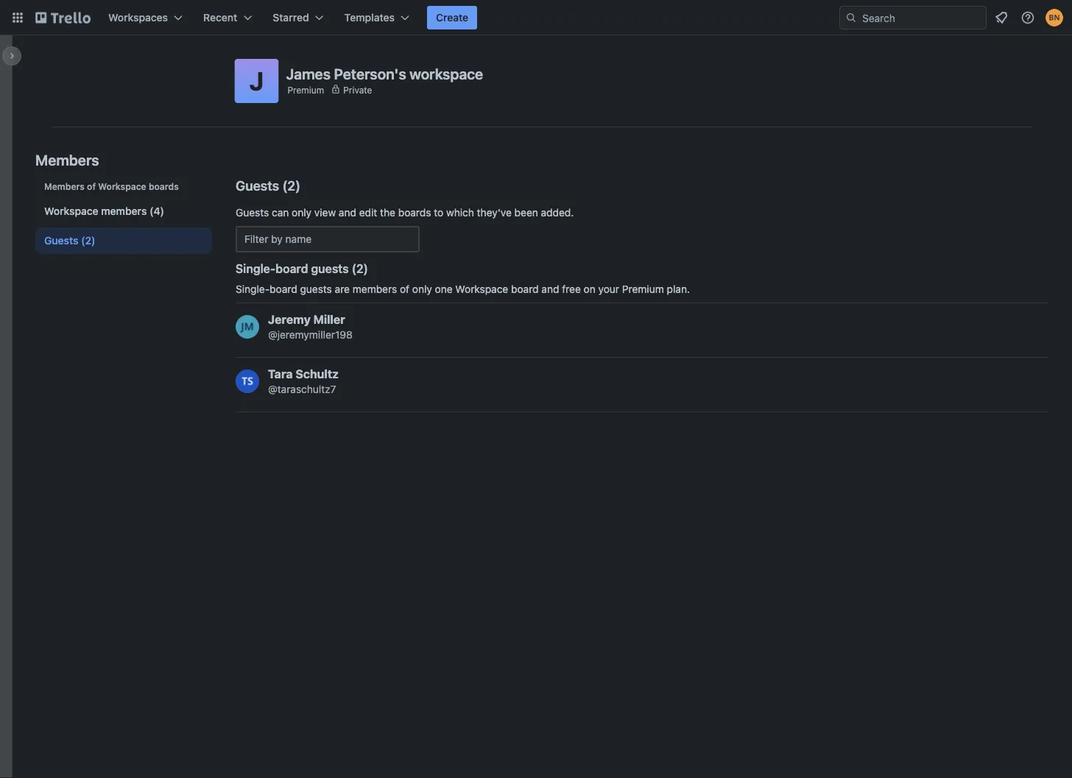 Task type: describe. For each thing, give the bounding box(es) containing it.
one
[[435, 283, 453, 295]]

peterson's
[[334, 65, 407, 82]]

your
[[599, 283, 620, 295]]

miller
[[314, 313, 345, 327]]

j button
[[235, 59, 279, 103]]

create
[[436, 11, 469, 24]]

james
[[286, 65, 331, 82]]

workspace members
[[44, 205, 147, 217]]

edit
[[359, 207, 378, 219]]

workspaces button
[[99, 6, 192, 29]]

j
[[249, 66, 264, 96]]

board left free
[[511, 283, 539, 295]]

members inside single-board guests (2) single-board guests are members of only one workspace board and free on your premium plan.
[[353, 283, 397, 295]]

premium inside single-board guests (2) single-board guests are members of only one workspace board and free on your premium plan.
[[623, 283, 665, 295]]

members of workspace boards
[[44, 181, 179, 192]]

guests for (2)
[[44, 235, 78, 247]]

they've
[[477, 207, 512, 219]]

guests for (
[[236, 178, 279, 193]]

@jeremymiller198
[[268, 329, 353, 341]]

schultz
[[296, 367, 339, 381]]

view
[[315, 207, 336, 219]]

jeremy
[[268, 313, 311, 327]]

primary element
[[0, 0, 1073, 35]]

can
[[272, 207, 289, 219]]

recent
[[203, 11, 237, 24]]

@taraschultz7
[[268, 384, 336, 396]]

starred button
[[264, 6, 333, 29]]

1 vertical spatial guests
[[300, 283, 332, 295]]

2 single- from the top
[[236, 283, 270, 295]]

create button
[[427, 6, 478, 29]]

to
[[434, 207, 444, 219]]

1 horizontal spatial boards
[[398, 207, 431, 219]]

0 horizontal spatial boards
[[149, 181, 179, 192]]

0 horizontal spatial (2)
[[81, 235, 95, 247]]

the
[[380, 207, 396, 219]]

Search field
[[858, 7, 987, 29]]

guests can only view and edit the boards to which they've been added.
[[236, 207, 574, 219]]



Task type: vqa. For each thing, say whether or not it's contained in the screenshot.
the Simple Project Board
no



Task type: locate. For each thing, give the bounding box(es) containing it.
of left 'one'
[[400, 283, 410, 295]]

ben nelson (bennelson96) image
[[1046, 9, 1064, 27]]

added.
[[541, 207, 574, 219]]

only
[[292, 207, 312, 219], [413, 283, 432, 295]]

0 vertical spatial of
[[87, 181, 96, 192]]

guests left are
[[300, 283, 332, 295]]

(2)
[[81, 235, 95, 247], [352, 262, 368, 276]]

guests down workspace members
[[44, 235, 78, 247]]

1 vertical spatial premium
[[623, 283, 665, 295]]

tara schultz @taraschultz7
[[268, 367, 339, 396]]

members up members of workspace boards
[[35, 151, 99, 168]]

board up jeremy
[[270, 283, 298, 295]]

0 vertical spatial members
[[101, 205, 147, 217]]

2 vertical spatial guests
[[44, 235, 78, 247]]

only right 'can'
[[292, 207, 312, 219]]

back to home image
[[35, 6, 91, 29]]

tara
[[268, 367, 293, 381]]

search image
[[846, 12, 858, 24]]

members for members of workspace boards
[[44, 181, 85, 192]]

0 vertical spatial guests
[[311, 262, 349, 276]]

premium right your
[[623, 283, 665, 295]]

1 horizontal spatial members
[[353, 283, 397, 295]]

(4)
[[150, 205, 164, 217]]

board
[[276, 262, 308, 276], [270, 283, 298, 295], [511, 283, 539, 295]]

guests up are
[[311, 262, 349, 276]]

boards
[[149, 181, 179, 192], [398, 207, 431, 219]]

1 vertical spatial single-
[[236, 283, 270, 295]]

1 vertical spatial members
[[44, 181, 85, 192]]

(2) inside single-board guests (2) single-board guests are members of only one workspace board and free on your premium plan.
[[352, 262, 368, 276]]

(
[[283, 178, 288, 193]]

premium
[[288, 85, 324, 95], [623, 283, 665, 295]]

workspace
[[98, 181, 146, 192], [44, 205, 98, 217], [456, 283, 509, 295]]

( 2 )
[[283, 178, 301, 193]]

(2) down workspace members
[[81, 235, 95, 247]]

0 horizontal spatial members
[[101, 205, 147, 217]]

1 horizontal spatial of
[[400, 283, 410, 295]]

jeremy miller @jeremymiller198
[[268, 313, 353, 341]]

0 vertical spatial and
[[339, 207, 357, 219]]

1 vertical spatial of
[[400, 283, 410, 295]]

workspace inside single-board guests (2) single-board guests are members of only one workspace board and free on your premium plan.
[[456, 283, 509, 295]]

guests left (
[[236, 178, 279, 193]]

workspace right 'one'
[[456, 283, 509, 295]]

members down members of workspace boards
[[101, 205, 147, 217]]

1 vertical spatial workspace
[[44, 205, 98, 217]]

0 vertical spatial guests
[[236, 178, 279, 193]]

boards up (4)
[[149, 181, 179, 192]]

1 horizontal spatial only
[[413, 283, 432, 295]]

2 vertical spatial workspace
[[456, 283, 509, 295]]

plan.
[[667, 283, 690, 295]]

templates button
[[336, 6, 419, 29]]

1 horizontal spatial and
[[542, 283, 560, 295]]

been
[[515, 207, 539, 219]]

0 vertical spatial single-
[[236, 262, 276, 276]]

premium inside 'james peterson's workspace premium'
[[288, 85, 324, 95]]

on
[[584, 283, 596, 295]]

guests
[[236, 178, 279, 193], [236, 207, 269, 219], [44, 235, 78, 247]]

private
[[344, 85, 372, 95]]

0 vertical spatial only
[[292, 207, 312, 219]]

single-
[[236, 262, 276, 276], [236, 283, 270, 295]]

only inside single-board guests (2) single-board guests are members of only one workspace board and free on your premium plan.
[[413, 283, 432, 295]]

are
[[335, 283, 350, 295]]

single-board guests (2) single-board guests are members of only one workspace board and free on your premium plan.
[[236, 262, 690, 295]]

only left 'one'
[[413, 283, 432, 295]]

1 vertical spatial members
[[353, 283, 397, 295]]

(2) down filter by name text field
[[352, 262, 368, 276]]

and left free
[[542, 283, 560, 295]]

board down filter by name text field
[[276, 262, 308, 276]]

Filter by name text field
[[236, 226, 420, 253]]

0 vertical spatial (2)
[[81, 235, 95, 247]]

workspace down members of workspace boards
[[44, 205, 98, 217]]

)
[[296, 178, 301, 193]]

and left the edit
[[339, 207, 357, 219]]

free
[[562, 283, 581, 295]]

starred
[[273, 11, 309, 24]]

0 vertical spatial premium
[[288, 85, 324, 95]]

open information menu image
[[1021, 10, 1036, 25]]

workspace
[[410, 65, 484, 82]]

members
[[101, 205, 147, 217], [353, 283, 397, 295]]

james peterson's workspace premium
[[286, 65, 484, 95]]

0 vertical spatial boards
[[149, 181, 179, 192]]

2
[[288, 178, 296, 193]]

0 vertical spatial members
[[35, 151, 99, 168]]

of
[[87, 181, 96, 192], [400, 283, 410, 295]]

guests
[[311, 262, 349, 276], [300, 283, 332, 295]]

1 vertical spatial guests
[[236, 207, 269, 219]]

members
[[35, 151, 99, 168], [44, 181, 85, 192]]

1 vertical spatial and
[[542, 283, 560, 295]]

members for members
[[35, 151, 99, 168]]

recent button
[[195, 6, 261, 29]]

0 horizontal spatial only
[[292, 207, 312, 219]]

members right are
[[353, 283, 397, 295]]

workspaces
[[108, 11, 168, 24]]

1 single- from the top
[[236, 262, 276, 276]]

1 vertical spatial (2)
[[352, 262, 368, 276]]

premium down james
[[288, 85, 324, 95]]

1 vertical spatial boards
[[398, 207, 431, 219]]

and
[[339, 207, 357, 219], [542, 283, 560, 295]]

and inside single-board guests (2) single-board guests are members of only one workspace board and free on your premium plan.
[[542, 283, 560, 295]]

which
[[447, 207, 474, 219]]

0 horizontal spatial premium
[[288, 85, 324, 95]]

1 vertical spatial only
[[413, 283, 432, 295]]

0 horizontal spatial and
[[339, 207, 357, 219]]

of up workspace members
[[87, 181, 96, 192]]

1 horizontal spatial premium
[[623, 283, 665, 295]]

0 vertical spatial workspace
[[98, 181, 146, 192]]

0 horizontal spatial of
[[87, 181, 96, 192]]

1 horizontal spatial (2)
[[352, 262, 368, 276]]

0 notifications image
[[993, 9, 1011, 27]]

workspace up workspace members
[[98, 181, 146, 192]]

templates
[[345, 11, 395, 24]]

guests left 'can'
[[236, 207, 269, 219]]

boards left to
[[398, 207, 431, 219]]

of inside single-board guests (2) single-board guests are members of only one workspace board and free on your premium plan.
[[400, 283, 410, 295]]

members up workspace members
[[44, 181, 85, 192]]



